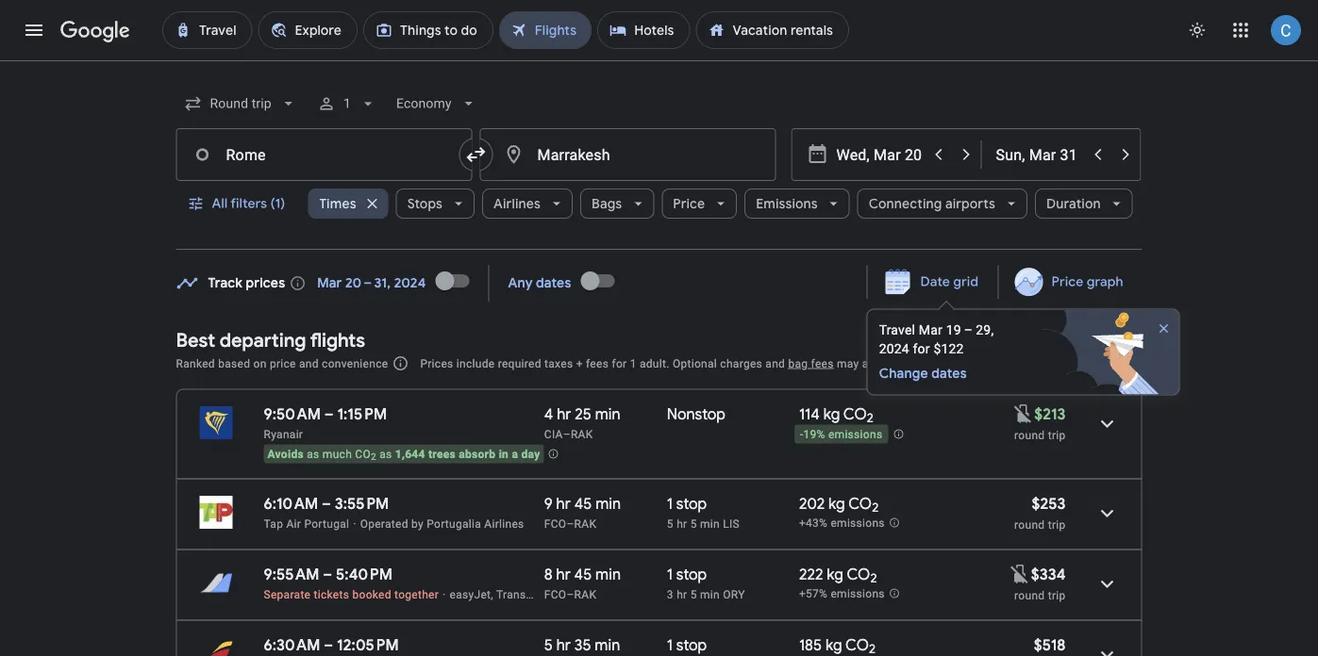 Task type: locate. For each thing, give the bounding box(es) containing it.
– inside 8 hr 45 min fco – rak
[[567, 588, 574, 602]]

times
[[319, 195, 356, 212]]

3 stop from the top
[[676, 636, 707, 655]]

1 stop flight. element
[[667, 494, 707, 517], [667, 565, 707, 587], [667, 636, 707, 657]]

mar 19 – 29, 2024
[[879, 323, 994, 357]]

2 round from the top
[[1015, 519, 1045, 532]]

0 vertical spatial 2024
[[394, 275, 426, 292]]

kg inside '202 kg co 2'
[[829, 494, 845, 514]]

1 inside popup button
[[343, 96, 351, 111]]

1 inside the 1 stop 5 hr 5 min lis
[[667, 494, 673, 514]]

co up the +57% emissions
[[847, 565, 870, 585]]

rak
[[571, 428, 593, 441], [574, 518, 597, 531], [574, 588, 597, 602]]

rak for 9
[[574, 518, 597, 531]]

Return text field
[[996, 129, 1083, 180]]

tap
[[264, 518, 283, 531]]

round trip down $334
[[1015, 589, 1066, 603]]

1 horizontal spatial mar
[[919, 323, 943, 338]]

round trip down $213
[[1015, 429, 1066, 442]]

1 vertical spatial 1 stop flight. element
[[667, 565, 707, 587]]

hr left 35
[[557, 636, 571, 655]]

1 stop flight. element down 3
[[667, 636, 707, 657]]

trip down 213 us dollars text field
[[1048, 429, 1066, 442]]

rak inside '4 hr 25 min cia – rak'
[[571, 428, 593, 441]]

1 vertical spatial round trip
[[1015, 589, 1066, 603]]

2 for 8 hr 45 min
[[870, 571, 877, 587]]

trip
[[1048, 429, 1066, 442], [1048, 519, 1066, 532], [1048, 589, 1066, 603]]

2 as from the left
[[380, 448, 392, 461]]

price inside "popup button"
[[673, 195, 705, 212]]

leaves giovan battista pastine international airport at 9:50 am on wednesday, march 20 and arrives at marrakesh menara airport at 1:15 pm on wednesday, march 20. element
[[264, 405, 387, 424]]

0 horizontal spatial as
[[307, 448, 319, 461]]

0 vertical spatial round trip
[[1015, 429, 1066, 442]]

hr left lis
[[677, 518, 687, 531]]

hr inside '4 hr 25 min cia – rak'
[[557, 405, 571, 424]]

price graph
[[1052, 274, 1123, 291]]

prices include required taxes + fees for 1 adult. optional charges and bag fees may apply. passenger assistance
[[420, 357, 1013, 370]]

2 vertical spatial round
[[1015, 589, 1045, 603]]

co inside avoids as much co 2 as 1,644 trees absorb in a day
[[355, 448, 371, 461]]

1 for 1 stop
[[667, 636, 673, 655]]

grid
[[954, 274, 979, 291]]

5 hr 35 min
[[544, 636, 620, 655]]

min left ory
[[700, 588, 720, 602]]

1 vertical spatial trip
[[1048, 519, 1066, 532]]

as left much
[[307, 448, 319, 461]]

rak inside 8 hr 45 min fco – rak
[[574, 588, 597, 602]]

0 vertical spatial mar
[[317, 275, 342, 292]]

co up +43% emissions
[[849, 494, 872, 514]]

hr
[[557, 405, 571, 424], [556, 494, 571, 514], [677, 518, 687, 531], [556, 565, 571, 585], [677, 588, 687, 602], [557, 636, 571, 655]]

round down this price for this flight doesn't include overhead bin access. if you need a carry-on bag, use the bags filter to update prices. icon
[[1015, 429, 1045, 442]]

45 inside 8 hr 45 min fco – rak
[[574, 565, 592, 585]]

0 vertical spatial stop
[[676, 494, 707, 514]]

1 vertical spatial dates
[[932, 366, 967, 383]]

emissions down 114 kg co 2
[[829, 429, 883, 442]]

334 US dollars text field
[[1031, 565, 1066, 585]]

1 stop flight. element up 1 stop 3 hr 5 min ory
[[667, 494, 707, 517]]

1 horizontal spatial dates
[[932, 366, 967, 383]]

change appearance image
[[1175, 8, 1220, 53]]

optional
[[673, 357, 717, 370]]

for $122 change dates
[[879, 342, 967, 383]]

2 fco from the top
[[544, 588, 567, 602]]

2 vertical spatial rak
[[574, 588, 597, 602]]

2 1 stop flight. element from the top
[[667, 565, 707, 587]]

2 up +43% emissions
[[872, 500, 879, 516]]

connecting
[[869, 195, 942, 212]]

flight details. leaves leonardo da vinci–fiumicino airport at 9:55 am on wednesday, march 20 and arrives at marrakesh menara airport at 5:40 pm on wednesday, march 20. image
[[1085, 562, 1130, 607]]

0 vertical spatial trip
[[1048, 429, 1066, 442]]

and right price at the left of page
[[299, 357, 319, 370]]

for left $122
[[913, 342, 930, 357]]

1 45 from the top
[[574, 494, 592, 514]]

1 stop flight. element for 8 hr 45 min
[[667, 565, 707, 587]]

None text field
[[176, 128, 472, 181]]

0 vertical spatial price
[[673, 195, 705, 212]]

+
[[576, 357, 583, 370]]

close image
[[1157, 321, 1172, 336]]

min right 25
[[595, 405, 621, 424]]

min for 5 hr 35 min
[[595, 636, 620, 655]]

min right the '9'
[[596, 494, 621, 514]]

total duration 9 hr 45 min. element
[[544, 494, 667, 517]]

2 inside 114 kg co 2
[[867, 411, 874, 427]]

fco for 9
[[544, 518, 567, 531]]

for
[[913, 342, 930, 357], [612, 357, 627, 370]]

ryanair
[[264, 428, 303, 441]]

kg inside 114 kg co 2
[[824, 405, 840, 424]]

by:
[[1093, 355, 1112, 372]]

round down $253
[[1015, 519, 1045, 532]]

co inside '202 kg co 2'
[[849, 494, 872, 514]]

trip for $213
[[1048, 429, 1066, 442]]

2 and from the left
[[766, 357, 785, 370]]

hr right 8 on the bottom of page
[[556, 565, 571, 585]]

and left bag
[[766, 357, 785, 370]]

co up the -19% emissions
[[843, 405, 867, 424]]

rak down "total duration 9 hr 45 min." element
[[574, 518, 597, 531]]

-
[[800, 429, 804, 442]]

kg
[[824, 405, 840, 424], [829, 494, 845, 514], [827, 565, 844, 585], [826, 636, 842, 655]]

202
[[799, 494, 825, 514]]

fees
[[586, 357, 609, 370], [811, 357, 834, 370]]

1 stop 3 hr 5 min ory
[[667, 565, 745, 602]]

0 horizontal spatial fees
[[586, 357, 609, 370]]

emissions down '202 kg co 2' on the right bottom of the page
[[831, 517, 885, 531]]

kg up +43% emissions
[[829, 494, 845, 514]]

None search field
[[176, 81, 1142, 250]]

45 right the '9'
[[574, 494, 592, 514]]

co right much
[[355, 448, 371, 461]]

8
[[544, 565, 553, 585]]

kg for 114
[[824, 405, 840, 424]]

None text field
[[480, 128, 776, 181]]

3 trip from the top
[[1048, 589, 1066, 603]]

2 vertical spatial trip
[[1048, 589, 1066, 603]]

1 vertical spatial rak
[[574, 518, 597, 531]]

min
[[595, 405, 621, 424], [596, 494, 621, 514], [700, 518, 720, 531], [596, 565, 621, 585], [700, 588, 720, 602], [595, 636, 620, 655]]

2 vertical spatial 1 stop flight. element
[[667, 636, 707, 657]]

0 vertical spatial rak
[[571, 428, 593, 441]]

stop up layover (1 of 1) is a 5 hr 5 min layover at humberto delgado airport in lisbon. element
[[676, 494, 707, 514]]

rak inside 9 hr 45 min fco – rak
[[574, 518, 597, 531]]

round trip for $213
[[1015, 429, 1066, 442]]

2 up the +57% emissions
[[870, 571, 877, 587]]

185
[[799, 636, 822, 655]]

fco for 8
[[544, 588, 567, 602]]

flight details. leaves giovan battista pastine international airport at 9:50 am on wednesday, march 20 and arrives at marrakesh menara airport at 1:15 pm on wednesday, march 20. image
[[1085, 402, 1130, 447]]

1 horizontal spatial as
[[380, 448, 392, 461]]

Departure time: 6:10 AM. text field
[[264, 494, 318, 514]]

all filters (1)
[[212, 195, 285, 212]]

round for $334
[[1015, 589, 1045, 603]]

2 inside '202 kg co 2'
[[872, 500, 879, 516]]

2 for 4 hr 25 min
[[867, 411, 874, 427]]

adult.
[[640, 357, 670, 370]]

0 horizontal spatial 2024
[[394, 275, 426, 292]]

1,644
[[395, 448, 425, 461]]

min right 35
[[595, 636, 620, 655]]

1 stop from the top
[[676, 494, 707, 514]]

0 vertical spatial dates
[[536, 275, 571, 292]]

fco inside 8 hr 45 min fco – rak
[[544, 588, 567, 602]]

stop inside the 1 stop 5 hr 5 min lis
[[676, 494, 707, 514]]

kg up the +57% emissions
[[827, 565, 844, 585]]

fco down the '9'
[[544, 518, 567, 531]]

price inside button
[[1052, 274, 1084, 291]]

min inside 9 hr 45 min fco – rak
[[596, 494, 621, 514]]

co inside 114 kg co 2
[[843, 405, 867, 424]]

fco inside 9 hr 45 min fco – rak
[[544, 518, 567, 531]]

emissions down 222 kg co 2
[[831, 588, 885, 601]]

3:55 pm
[[335, 494, 389, 514]]

185 kg co
[[799, 636, 869, 655]]

separate tickets booked together
[[264, 588, 439, 602]]

1 vertical spatial mar
[[919, 323, 943, 338]]

6:30 am
[[264, 636, 320, 655]]

rak down total duration 8 hr 45 min. 'element'
[[574, 588, 597, 602]]

3 round from the top
[[1015, 589, 1045, 603]]

fees right bag
[[811, 357, 834, 370]]

dates right any at top
[[536, 275, 571, 292]]

1 vertical spatial fco
[[544, 588, 567, 602]]

dates down $122
[[932, 366, 967, 383]]

ranked
[[176, 357, 215, 370]]

1 round trip from the top
[[1015, 429, 1066, 442]]

filters
[[231, 195, 267, 212]]

round for $213
[[1015, 429, 1045, 442]]

kg right 185
[[826, 636, 842, 655]]

1 fco from the top
[[544, 518, 567, 531]]

2024 for mar 19 – 29, 2024
[[879, 342, 910, 357]]

222 kg co 2
[[799, 565, 877, 587]]

emissions for 202
[[831, 517, 885, 531]]

2024 down travel
[[879, 342, 910, 357]]

fco down 8 on the bottom of page
[[544, 588, 567, 602]]

airlines
[[494, 195, 541, 212], [484, 518, 524, 531]]

as
[[307, 448, 319, 461], [380, 448, 392, 461]]

co inside 222 kg co 2
[[847, 565, 870, 585]]

best departing flights main content
[[176, 259, 1200, 657]]

ory
[[723, 588, 745, 602]]

price
[[673, 195, 705, 212], [1052, 274, 1084, 291]]

1 vertical spatial price
[[1052, 274, 1084, 291]]

min right 8 on the bottom of page
[[596, 565, 621, 585]]

stop
[[676, 494, 707, 514], [676, 565, 707, 585], [676, 636, 707, 655]]

1 vertical spatial 45
[[574, 565, 592, 585]]

and
[[299, 357, 319, 370], [766, 357, 785, 370]]

best
[[176, 328, 215, 352]]

required
[[498, 357, 541, 370]]

2 trip from the top
[[1048, 519, 1066, 532]]

202 kg co 2
[[799, 494, 879, 516]]

round down this price for this flight doesn't include overhead bin access. if you need a carry-on bag, use the bags filter to update prices. image on the right of page
[[1015, 589, 1045, 603]]

stop up layover (1 of 1) is a 3 hr 5 min layover at paris-orly airport in paris. element
[[676, 565, 707, 585]]

0 horizontal spatial mar
[[317, 275, 342, 292]]

trip down $253 text box
[[1048, 519, 1066, 532]]

airlines right portugalia
[[484, 518, 524, 531]]

separate tickets booked together. this trip includes tickets from multiple airlines. missed connections may be protected by dohop connect.. element
[[264, 588, 439, 602]]

9
[[544, 494, 553, 514]]

–
[[324, 405, 334, 424], [563, 428, 571, 441], [322, 494, 331, 514], [567, 518, 574, 531], [323, 565, 332, 585], [567, 588, 574, 602], [324, 636, 333, 655]]

hr for 4 hr 25 min cia – rak
[[557, 405, 571, 424]]

connecting airports button
[[858, 181, 1028, 226]]

mar right learn more about tracked prices image
[[317, 275, 342, 292]]

mar
[[317, 275, 342, 292], [919, 323, 943, 338]]

mar for 19 – 29,
[[919, 323, 943, 338]]

1 vertical spatial emissions
[[831, 517, 885, 531]]

round inside $253 round trip
[[1015, 519, 1045, 532]]

hr right 3
[[677, 588, 687, 602]]

co for 4 hr 25 min
[[843, 405, 867, 424]]

1 as from the left
[[307, 448, 319, 461]]

6:10 am
[[264, 494, 318, 514]]

1 stop
[[667, 636, 707, 655]]

6:10 am – 3:55 pm
[[264, 494, 389, 514]]

+57% emissions
[[799, 588, 885, 601]]

emissions button
[[745, 181, 850, 226]]

leaves leonardo da vinci–fiumicino airport at 9:55 am on wednesday, march 20 and arrives at marrakesh menara airport at 5:40 pm on wednesday, march 20. element
[[264, 565, 393, 585]]

rak down 25
[[571, 428, 593, 441]]

45 inside 9 hr 45 min fco – rak
[[574, 494, 592, 514]]

hr for 9 hr 45 min fco – rak
[[556, 494, 571, 514]]

hr right the '9'
[[556, 494, 571, 514]]

hr inside 9 hr 45 min fco – rak
[[556, 494, 571, 514]]

1 horizontal spatial for
[[913, 342, 930, 357]]

Arrival time: 5:40 PM. text field
[[336, 565, 393, 585]]

leaves leonardo da vinci–fiumicino airport at 6:30 am on wednesday, march 20 and arrives at marrakesh menara airport at 12:05 pm on wednesday, march 20. element
[[264, 636, 399, 655]]

hr inside the 1 stop 5 hr 5 min lis
[[677, 518, 687, 531]]

2 vertical spatial stop
[[676, 636, 707, 655]]

hr right '4'
[[557, 405, 571, 424]]

1 horizontal spatial fees
[[811, 357, 834, 370]]

kg inside 222 kg co 2
[[827, 565, 844, 585]]

operated
[[360, 518, 408, 531]]

2 up the -19% emissions
[[867, 411, 874, 427]]

(1)
[[270, 195, 285, 212]]

stop down layover (1 of 1) is a 3 hr 5 min layover at paris-orly airport in paris. element
[[676, 636, 707, 655]]

1 vertical spatial airlines
[[484, 518, 524, 531]]

nonstop
[[667, 405, 726, 424]]

any dates
[[508, 275, 571, 292]]

45 right 8 on the bottom of page
[[574, 565, 592, 585]]

1 vertical spatial 2024
[[879, 342, 910, 357]]

min left lis
[[700, 518, 720, 531]]

include
[[457, 357, 495, 370]]

0 horizontal spatial and
[[299, 357, 319, 370]]

operated by portugalia airlines
[[360, 518, 524, 531]]

2024 inside mar 19 – 29, 2024
[[879, 342, 910, 357]]

in
[[499, 448, 509, 461]]

fees right +
[[586, 357, 609, 370]]

2 inside 222 kg co 2
[[870, 571, 877, 587]]

0 vertical spatial 45
[[574, 494, 592, 514]]

2 stop from the top
[[676, 565, 707, 585]]

min inside 8 hr 45 min fco – rak
[[596, 565, 621, 585]]

0 vertical spatial airlines
[[494, 195, 541, 212]]

Departure time: 6:30 AM. text field
[[264, 636, 320, 655]]

– inside '4 hr 25 min cia – rak'
[[563, 428, 571, 441]]

as left 1,644
[[380, 448, 392, 461]]

airlines up any at top
[[494, 195, 541, 212]]

1 vertical spatial round
[[1015, 519, 1045, 532]]

price left graph
[[1052, 274, 1084, 291]]

hr inside 8 hr 45 min fco – rak
[[556, 565, 571, 585]]

mar up $122
[[919, 323, 943, 338]]

2 round trip from the top
[[1015, 589, 1066, 603]]

min inside '4 hr 25 min cia – rak'
[[595, 405, 621, 424]]

3
[[667, 588, 674, 602]]

none search field containing all filters (1)
[[176, 81, 1142, 250]]

date grid button
[[872, 265, 994, 299]]

+43%
[[799, 517, 828, 531]]

1 for 1
[[343, 96, 351, 111]]

1 horizontal spatial and
[[766, 357, 785, 370]]

flights
[[310, 328, 365, 352]]

1 and from the left
[[299, 357, 319, 370]]

kg right '114'
[[824, 405, 840, 424]]

0 vertical spatial round
[[1015, 429, 1045, 442]]

mar inside mar 19 – 29, 2024
[[919, 323, 943, 338]]

price right bags popup button
[[673, 195, 705, 212]]

this price for this flight doesn't include overhead bin access. if you need a carry-on bag, use the bags filter to update prices. image
[[1009, 563, 1031, 586]]

stop inside 1 stop 3 hr 5 min ory
[[676, 565, 707, 585]]

1 trip from the top
[[1048, 429, 1066, 442]]

trip for $334
[[1048, 589, 1066, 603]]

1 horizontal spatial 2024
[[879, 342, 910, 357]]

1 stop flight. element up 3
[[667, 565, 707, 587]]

0 vertical spatial fco
[[544, 518, 567, 531]]

518 US dollars text field
[[1034, 636, 1066, 655]]

213 US dollars text field
[[1035, 405, 1066, 424]]

1 round from the top
[[1015, 429, 1045, 442]]

1 inside 1 stop 3 hr 5 min ory
[[667, 565, 673, 585]]

trip down $334
[[1048, 589, 1066, 603]]

2024 right 20 – 31,
[[394, 275, 426, 292]]

for left "adult."
[[612, 357, 627, 370]]

kg for 222
[[827, 565, 844, 585]]

round
[[1015, 429, 1045, 442], [1015, 519, 1045, 532], [1015, 589, 1045, 603]]

2 45 from the top
[[574, 565, 592, 585]]

swap origin and destination. image
[[465, 143, 487, 166]]

2
[[867, 411, 874, 427], [371, 452, 376, 463], [872, 500, 879, 516], [870, 571, 877, 587]]

1 vertical spatial stop
[[676, 565, 707, 585]]

1 1 stop flight. element from the top
[[667, 494, 707, 517]]

1 horizontal spatial price
[[1052, 274, 1084, 291]]

min inside total duration 5 hr 35 min. element
[[595, 636, 620, 655]]

price graph button
[[1002, 265, 1139, 299]]

separate
[[264, 588, 311, 602]]

2 vertical spatial emissions
[[831, 588, 885, 601]]

2 right much
[[371, 452, 376, 463]]

0 vertical spatial 1 stop flight. element
[[667, 494, 707, 517]]

1
[[343, 96, 351, 111], [630, 357, 637, 370], [667, 494, 673, 514], [667, 565, 673, 585], [667, 636, 673, 655]]

None field
[[176, 87, 306, 121], [389, 87, 486, 121], [176, 87, 306, 121], [389, 87, 486, 121]]

114 kg co 2
[[799, 405, 874, 427]]

0 horizontal spatial price
[[673, 195, 705, 212]]



Task type: vqa. For each thing, say whether or not it's contained in the screenshot.
when on the bottom of the page
no



Task type: describe. For each thing, give the bounding box(es) containing it.
1 for 1 stop 5 hr 5 min lis
[[667, 494, 673, 514]]

bags
[[592, 195, 622, 212]]

1 for 1 stop 3 hr 5 min ory
[[667, 565, 673, 585]]

times button
[[308, 181, 388, 226]]

253 US dollars text field
[[1032, 494, 1066, 514]]

loading results progress bar
[[0, 60, 1318, 64]]

0 horizontal spatial for
[[612, 357, 627, 370]]

Arrival time: 1:15 PM. text field
[[337, 405, 387, 424]]

any
[[508, 275, 533, 292]]

booked
[[352, 588, 391, 602]]

prices
[[246, 275, 285, 292]]

on
[[253, 357, 267, 370]]

avoids as much co2 as 1644 trees absorb in a day. learn more about this calculation. image
[[548, 449, 559, 460]]

main menu image
[[23, 19, 45, 42]]

all
[[212, 195, 228, 212]]

price button
[[662, 181, 737, 226]]

min for 8 hr 45 min fco – rak
[[596, 565, 621, 585]]

connecting airports
[[869, 195, 996, 212]]

flight details. leaves leonardo da vinci–fiumicino airport at 6:30 am on wednesday, march 20 and arrives at marrakesh menara airport at 12:05 pm on wednesday, march 20. image
[[1085, 633, 1130, 657]]

2 inside avoids as much co 2 as 1,644 trees absorb in a day
[[371, 452, 376, 463]]

based
[[218, 357, 250, 370]]

min inside 1 stop 3 hr 5 min ory
[[700, 588, 720, 602]]

6:30 am – 12:05 pm
[[264, 636, 399, 655]]

nonstop flight. element
[[667, 405, 726, 427]]

airlines button
[[482, 181, 573, 226]]

price
[[270, 357, 296, 370]]

learn more about ranking image
[[392, 355, 409, 372]]

stop for 1 stop 5 hr 5 min lis
[[676, 494, 707, 514]]

5:40 pm
[[336, 565, 393, 585]]

airlines inside best departing flights main content
[[484, 518, 524, 531]]

sort by:
[[1063, 355, 1112, 372]]

– inside 9:50 am – 1:15 pm ryanair
[[324, 405, 334, 424]]

Departure text field
[[837, 129, 923, 180]]

track
[[208, 275, 243, 292]]

airlines inside "popup button"
[[494, 195, 541, 212]]

graph
[[1087, 274, 1123, 291]]

trip inside $253 round trip
[[1048, 519, 1066, 532]]

co right 185
[[846, 636, 869, 655]]

track prices
[[208, 275, 285, 292]]

sort by: button
[[1056, 346, 1142, 380]]

stop for 1 stop 3 hr 5 min ory
[[676, 565, 707, 585]]

-19% emissions
[[800, 429, 883, 442]]

find the best price region
[[176, 259, 1200, 396]]

ranked based on price and convenience
[[176, 357, 388, 370]]

kg for 185
[[826, 636, 842, 655]]

1 stop flight. element for 9 hr 45 min
[[667, 494, 707, 517]]

prices
[[420, 357, 453, 370]]

9:50 am
[[264, 405, 321, 424]]

$334
[[1031, 565, 1066, 585]]

hr for 8 hr 45 min fco – rak
[[556, 565, 571, 585]]

2 fees from the left
[[811, 357, 834, 370]]

1 fees from the left
[[586, 357, 609, 370]]

change dates button
[[879, 365, 1008, 384]]

this price for this flight doesn't include overhead bin access. if you need a carry-on bag, use the bags filter to update prices. image
[[1012, 403, 1035, 425]]

trees
[[428, 448, 456, 461]]

leaves leonardo da vinci–fiumicino airport at 6:10 am on wednesday, march 20 and arrives at marrakesh menara airport at 3:55 pm on wednesday, march 20. element
[[264, 494, 389, 514]]

1 button
[[309, 81, 385, 126]]

easyjet,
[[450, 588, 494, 602]]

total duration 5 hr 35 min. element
[[544, 636, 667, 657]]

0 horizontal spatial dates
[[536, 275, 571, 292]]

total duration 4 hr 25 min. element
[[544, 405, 667, 427]]

mar for 20 – 31,
[[317, 275, 342, 292]]

1:15 pm
[[337, 405, 387, 424]]

20 – 31,
[[345, 275, 391, 292]]

round trip for $334
[[1015, 589, 1066, 603]]

9:55 am
[[264, 565, 319, 585]]

all filters (1) button
[[176, 181, 300, 226]]

Arrival time: 12:05 PM. text field
[[337, 636, 399, 655]]

bag
[[788, 357, 808, 370]]

hr inside 1 stop 3 hr 5 min ory
[[677, 588, 687, 602]]

portugalia
[[427, 518, 481, 531]]

air
[[286, 518, 301, 531]]

hr for 5 hr 35 min
[[557, 636, 571, 655]]

9:55 am – 5:40 pm
[[264, 565, 393, 585]]

min for 4 hr 25 min cia – rak
[[595, 405, 621, 424]]

co for 8 hr 45 min
[[847, 565, 870, 585]]

12:05 pm
[[337, 636, 399, 655]]

together
[[394, 588, 439, 602]]

date grid
[[921, 274, 979, 291]]

avoids
[[268, 448, 304, 461]]

rak for 4
[[571, 428, 593, 441]]

stops
[[407, 195, 443, 212]]

co for 9 hr 45 min
[[849, 494, 872, 514]]

apply.
[[862, 357, 893, 370]]

passenger
[[897, 357, 952, 370]]

duration button
[[1035, 181, 1133, 226]]

stops button
[[396, 181, 475, 226]]

114
[[799, 405, 820, 424]]

departing
[[220, 328, 306, 352]]

emissions for 222
[[831, 588, 885, 601]]

Arrival time: 3:55 PM. text field
[[335, 494, 389, 514]]

Departure time: 9:50 AM. text field
[[264, 405, 321, 424]]

airports
[[945, 195, 996, 212]]

$122
[[934, 342, 964, 357]]

portugal
[[304, 518, 349, 531]]

for inside for $122 change dates
[[913, 342, 930, 357]]

3 1 stop flight. element from the top
[[667, 636, 707, 657]]

charges
[[720, 357, 763, 370]]

45 for 8
[[574, 565, 592, 585]]

learn more about tracked prices image
[[289, 275, 306, 292]]

4
[[544, 405, 553, 424]]

price for price
[[673, 195, 705, 212]]

much
[[323, 448, 352, 461]]

sort
[[1063, 355, 1090, 372]]

45 for 9
[[574, 494, 592, 514]]

avoids as much co 2 as 1,644 trees absorb in a day
[[268, 448, 540, 463]]

$253 round trip
[[1015, 494, 1066, 532]]

transavia
[[496, 588, 548, 602]]

5 inside total duration 5 hr 35 min. element
[[544, 636, 553, 655]]

25
[[575, 405, 592, 424]]

layover (1 of 1) is a 3 hr 5 min layover at paris-orly airport in paris. element
[[667, 587, 790, 603]]

min inside the 1 stop 5 hr 5 min lis
[[700, 518, 720, 531]]

travel
[[879, 323, 919, 338]]

day
[[521, 448, 540, 461]]

convenience
[[322, 357, 388, 370]]

rak for 8
[[574, 588, 597, 602]]

8 hr 45 min fco – rak
[[544, 565, 621, 602]]

bag fees button
[[788, 357, 834, 370]]

total duration 8 hr 45 min. element
[[544, 565, 667, 587]]

222
[[799, 565, 823, 585]]

min for 9 hr 45 min fco – rak
[[596, 494, 621, 514]]

2024 for mar 20 – 31, 2024
[[394, 275, 426, 292]]

bags button
[[580, 181, 654, 226]]

emissions
[[756, 195, 818, 212]]

price for price graph
[[1052, 274, 1084, 291]]

5 inside 1 stop 3 hr 5 min ory
[[690, 588, 697, 602]]

tickets
[[314, 588, 349, 602]]

lis
[[723, 518, 740, 531]]

– inside 9 hr 45 min fco – rak
[[567, 518, 574, 531]]

tap air portugal
[[264, 518, 349, 531]]

+43% emissions
[[799, 517, 885, 531]]

flight details. leaves leonardo da vinci–fiumicino airport at 6:10 am on wednesday, march 20 and arrives at marrakesh menara airport at 3:55 pm on wednesday, march 20. image
[[1085, 491, 1130, 536]]

stop for 1 stop
[[676, 636, 707, 655]]

dates inside for $122 change dates
[[932, 366, 967, 383]]

2 for 9 hr 45 min
[[872, 500, 879, 516]]

kg for 202
[[829, 494, 845, 514]]

change
[[879, 366, 928, 383]]

Departure time: 9:55 AM. text field
[[264, 565, 319, 585]]

$253
[[1032, 494, 1066, 514]]

4 hr 25 min cia – rak
[[544, 405, 621, 441]]

assistance
[[955, 357, 1013, 370]]

layover (1 of 1) is a 5 hr 5 min layover at humberto delgado airport in lisbon. element
[[667, 517, 790, 532]]

easyjet, transavia
[[450, 588, 548, 602]]

0 vertical spatial emissions
[[829, 429, 883, 442]]



